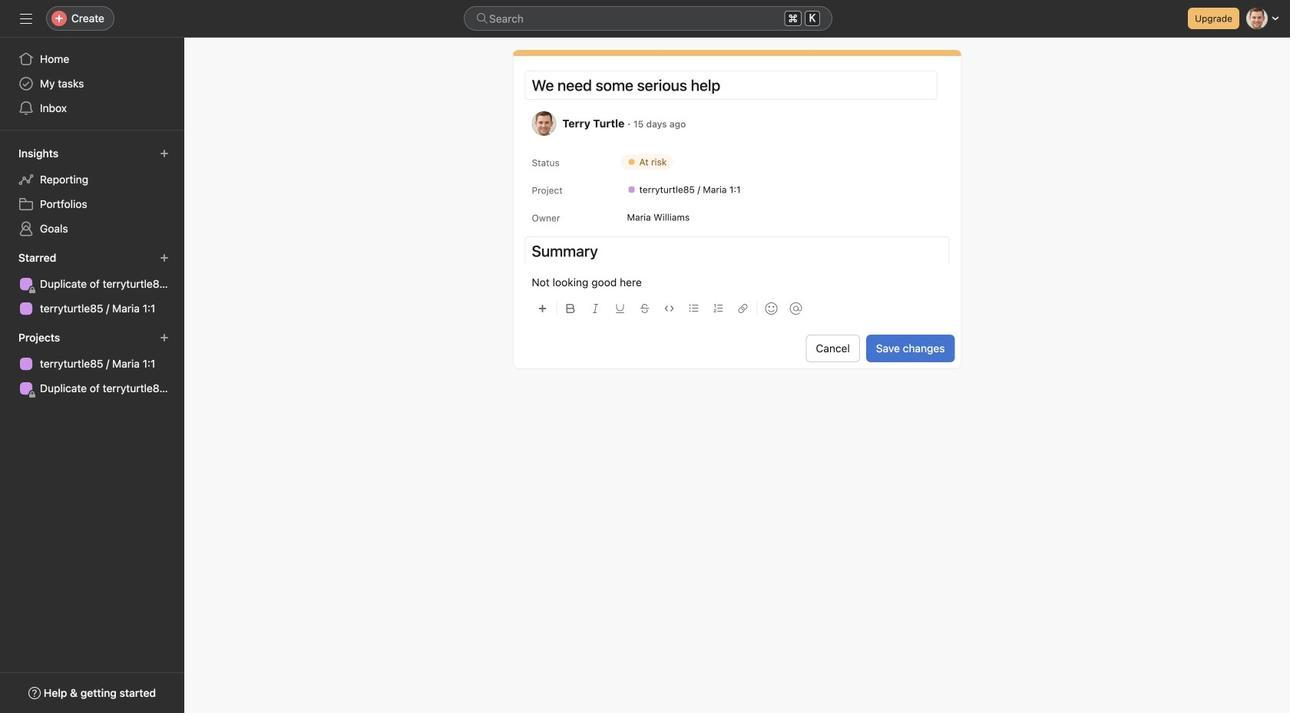 Task type: locate. For each thing, give the bounding box(es) containing it.
bulleted list image
[[690, 304, 699, 313]]

Search tasks, projects, and more text field
[[464, 6, 833, 31]]

None field
[[464, 6, 833, 31]]

strikethrough image
[[640, 304, 650, 313]]

at mention image
[[790, 303, 802, 315]]

bold image
[[567, 304, 576, 313]]

toolbar
[[532, 291, 943, 320]]

link image
[[739, 304, 748, 313]]

italics image
[[591, 304, 600, 313]]

insert an object image
[[538, 304, 547, 313]]

Section title text field
[[532, 240, 943, 262]]

starred element
[[0, 244, 184, 324]]

code image
[[665, 304, 674, 313]]



Task type: vqa. For each thing, say whether or not it's contained in the screenshot.
Hide sidebar ICON
yes



Task type: describe. For each thing, give the bounding box(es) containing it.
new insights image
[[160, 149, 169, 158]]

hide sidebar image
[[20, 12, 32, 25]]

projects element
[[0, 324, 184, 404]]

global element
[[0, 38, 184, 130]]

underline image
[[616, 304, 625, 313]]

Title of update text field
[[532, 75, 931, 96]]

emoji image
[[766, 303, 778, 315]]

numbered list image
[[714, 304, 723, 313]]

insights element
[[0, 140, 184, 244]]



